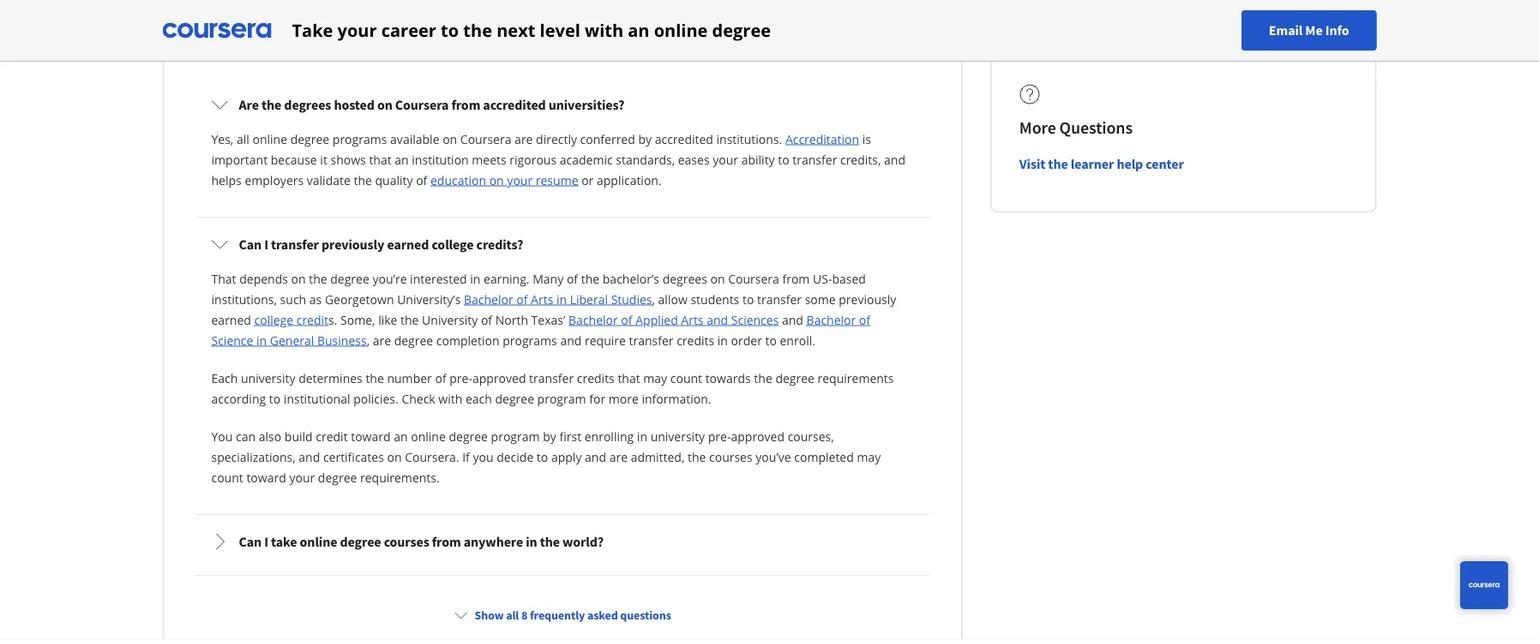 Task type: locate. For each thing, give the bounding box(es) containing it.
2 vertical spatial from
[[432, 534, 461, 551]]

college up interested
[[432, 236, 474, 253]]

i for transfer
[[264, 236, 268, 253]]

courses down requirements.
[[384, 534, 429, 551]]

0 horizontal spatial that
[[369, 151, 392, 168]]

1 vertical spatial previously
[[839, 291, 897, 308]]

with left 'each'
[[439, 391, 463, 407]]

toward down specializations, at the bottom left of page
[[247, 470, 286, 486]]

of right the quality
[[416, 172, 428, 188]]

1 horizontal spatial degrees
[[663, 271, 708, 287]]

degrees inside dropdown button
[[284, 96, 331, 113]]

i inside 'dropdown button'
[[264, 236, 268, 253]]

0 vertical spatial by
[[639, 131, 652, 147]]

from for can i take online degree courses from anywhere in the world?
[[432, 534, 461, 551]]

of down based
[[859, 312, 871, 328]]

previously
[[322, 236, 385, 253], [839, 291, 897, 308]]

pre- down the information.
[[708, 428, 731, 445]]

can inside dropdown button
[[239, 534, 262, 551]]

1 vertical spatial credits
[[577, 370, 615, 386]]

to up sciences
[[743, 291, 754, 308]]

the right the are
[[262, 96, 282, 113]]

bachelor inside the "bachelor of science in general business"
[[807, 312, 856, 328]]

to right according
[[269, 391, 281, 407]]

it
[[320, 151, 328, 168]]

courses left the 'you've'
[[709, 449, 753, 465]]

0 vertical spatial ,
[[652, 291, 655, 308]]

0 horizontal spatial with
[[439, 391, 463, 407]]

in up 'texas''
[[557, 291, 567, 308]]

program inside the you can also build credit toward an online degree program by first enrolling in university pre-approved courses, specializations, and certificates on coursera. if you decide to apply and are admitted, the courses you've completed may count toward your degree requirements.
[[491, 428, 540, 445]]

to inside the you can also build credit toward an online degree program by first enrolling in university pre-approved courses, specializations, and certificates on coursera. if you decide to apply and are admitted, the courses you've completed may count toward your degree requirements.
[[537, 449, 548, 465]]

asked
[[588, 608, 618, 624]]

1 horizontal spatial bachelor
[[569, 312, 618, 328]]

1 vertical spatial count
[[211, 470, 243, 486]]

1 horizontal spatial university
[[651, 428, 705, 445]]

1 can from the top
[[239, 236, 262, 253]]

degrees
[[284, 96, 331, 113], [663, 271, 708, 287]]

in left earning.
[[470, 271, 481, 287]]

1 horizontal spatial with
[[585, 18, 624, 42]]

order
[[731, 332, 762, 349]]

0 horizontal spatial may
[[644, 370, 668, 386]]

1 horizontal spatial that
[[618, 370, 641, 386]]

2 vertical spatial an
[[394, 428, 408, 445]]

toward up certificates
[[351, 428, 391, 445]]

1 vertical spatial credit
[[316, 428, 348, 445]]

according
[[211, 391, 266, 407]]

count inside each university determines the number of pre-approved transfer credits that may count towards the degree requirements according to institutional policies. check with each degree program for more information.
[[671, 370, 703, 386]]

as
[[309, 291, 322, 308]]

and down students in the top left of the page
[[707, 312, 728, 328]]

the right admitted,
[[688, 449, 706, 465]]

in right "science"
[[256, 332, 267, 349]]

transfer inside the , allow students to transfer some previously earned
[[757, 291, 802, 308]]

0 horizontal spatial programs
[[333, 131, 387, 147]]

to inside 'is important because it shows that an institution meets rigorous academic standards, eases your ability to transfer credits, and helps employers validate the quality of'
[[778, 151, 790, 168]]

1 horizontal spatial may
[[857, 449, 881, 465]]

coursera image
[[163, 17, 272, 44]]

completion
[[437, 332, 500, 349]]

college inside 'dropdown button'
[[432, 236, 474, 253]]

1 vertical spatial from
[[783, 271, 810, 287]]

1 vertical spatial programs
[[503, 332, 557, 349]]

all right yes,
[[237, 131, 249, 147]]

are up rigorous
[[515, 131, 533, 147]]

1 vertical spatial with
[[439, 391, 463, 407]]

,
[[652, 291, 655, 308], [367, 332, 370, 349]]

certificates
[[323, 449, 384, 465]]

0 vertical spatial pre-
[[450, 370, 473, 386]]

can for can i transfer previously earned college credits?
[[239, 236, 262, 253]]

education on your resume link
[[431, 172, 579, 188]]

1 horizontal spatial are
[[515, 131, 533, 147]]

i up depends
[[264, 236, 268, 253]]

next
[[497, 18, 536, 42]]

arts down many
[[531, 291, 554, 308]]

0 horizontal spatial bachelor
[[464, 291, 514, 308]]

2 i from the top
[[264, 534, 268, 551]]

like
[[378, 312, 398, 328]]

bachelor
[[464, 291, 514, 308], [569, 312, 618, 328], [807, 312, 856, 328]]

1 vertical spatial coursera
[[461, 131, 512, 147]]

online inside the you can also build credit toward an online degree program by first enrolling in university pre-approved courses, specializations, and certificates on coursera. if you decide to apply and are admitted, the courses you've completed may count toward your degree requirements.
[[411, 428, 446, 445]]

previously down based
[[839, 291, 897, 308]]

0 horizontal spatial pre-
[[450, 370, 473, 386]]

and right credits,
[[884, 151, 906, 168]]

from inside that depends on the degree you're interested in earning. many of the bachelor's degrees on coursera from us-based institutions, such as georgetown university's
[[783, 271, 810, 287]]

1 horizontal spatial approved
[[731, 428, 785, 445]]

earned up "science"
[[211, 312, 251, 328]]

coursera up meets
[[461, 131, 512, 147]]

0 vertical spatial may
[[644, 370, 668, 386]]

0 vertical spatial count
[[671, 370, 703, 386]]

are inside the you can also build credit toward an online degree program by first enrolling in university pre-approved courses, specializations, and certificates on coursera. if you decide to apply and are admitted, the courses you've completed may count toward your degree requirements.
[[610, 449, 628, 465]]

1 vertical spatial arts
[[681, 312, 704, 328]]

programs down the 'college credit s. some, like the university of north texas' bachelor of applied arts and sciences and'
[[503, 332, 557, 349]]

of left the 'north'
[[481, 312, 492, 328]]

2 vertical spatial are
[[610, 449, 628, 465]]

pre- up 'each'
[[450, 370, 473, 386]]

1 vertical spatial university
[[651, 428, 705, 445]]

1 horizontal spatial pre-
[[708, 428, 731, 445]]

show all 8 frequently asked questions button
[[447, 600, 678, 631]]

toward
[[351, 428, 391, 445], [247, 470, 286, 486]]

0 horizontal spatial college
[[254, 312, 293, 328]]

0 vertical spatial all
[[237, 131, 249, 147]]

application.
[[597, 172, 662, 188]]

transfer up depends
[[271, 236, 319, 253]]

the down shows
[[354, 172, 372, 188]]

1 i from the top
[[264, 236, 268, 253]]

0 vertical spatial previously
[[322, 236, 385, 253]]

of inside each university determines the number of pre-approved transfer credits that may count towards the degree requirements according to institutional policies. check with each degree program for more information.
[[435, 370, 447, 386]]

completed
[[795, 449, 854, 465]]

1 horizontal spatial ,
[[652, 291, 655, 308]]

and up enroll.
[[782, 312, 804, 328]]

by up standards,
[[639, 131, 652, 147]]

can up depends
[[239, 236, 262, 253]]

1 horizontal spatial coursera
[[461, 131, 512, 147]]

0 vertical spatial credit
[[297, 312, 329, 328]]

bachelor for studies
[[464, 291, 514, 308]]

all for show
[[506, 608, 519, 624]]

1 vertical spatial an
[[395, 151, 409, 168]]

sciences
[[732, 312, 779, 328]]

policies.
[[354, 391, 399, 407]]

, left allow
[[652, 291, 655, 308]]

0 horizontal spatial all
[[237, 131, 249, 147]]

degree inside can i take online degree courses from anywhere in the world? dropdown button
[[340, 534, 381, 551]]

credits down bachelor of applied arts and sciences link
[[677, 332, 715, 349]]

college up general
[[254, 312, 293, 328]]

all for yes,
[[237, 131, 249, 147]]

all left "8"
[[506, 608, 519, 624]]

1 horizontal spatial all
[[506, 608, 519, 624]]

shows
[[331, 151, 366, 168]]

learner
[[1071, 155, 1115, 172]]

0 vertical spatial with
[[585, 18, 624, 42]]

1 vertical spatial by
[[543, 428, 557, 445]]

degrees up allow
[[663, 271, 708, 287]]

for
[[590, 391, 606, 407]]

the inside the you can also build credit toward an online degree program by first enrolling in university pre-approved courses, specializations, and certificates on coursera. if you decide to apply and are admitted, the courses you've completed may count toward your degree requirements.
[[688, 449, 706, 465]]

count down specializations, at the bottom left of page
[[211, 470, 243, 486]]

0 vertical spatial program
[[538, 391, 586, 407]]

email me info
[[1269, 22, 1350, 39]]

transfer up sciences
[[757, 291, 802, 308]]

an
[[628, 18, 650, 42], [395, 151, 409, 168], [394, 428, 408, 445]]

program
[[538, 391, 586, 407], [491, 428, 540, 445]]

0 horizontal spatial are
[[373, 332, 391, 349]]

show
[[475, 608, 504, 624]]

that up the quality
[[369, 151, 392, 168]]

the right towards
[[754, 370, 773, 386]]

1 horizontal spatial previously
[[839, 291, 897, 308]]

all
[[237, 131, 249, 147], [506, 608, 519, 624]]

degree inside that depends on the degree you're interested in earning. many of the bachelor's degrees on coursera from us-based institutions, such as georgetown university's
[[330, 271, 370, 287]]

university inside each university determines the number of pre-approved transfer credits that may count towards the degree requirements according to institutional policies. check with each degree program for more information.
[[241, 370, 296, 386]]

pre-
[[450, 370, 473, 386], [708, 428, 731, 445]]

, for allow
[[652, 291, 655, 308]]

0 vertical spatial from
[[452, 96, 481, 113]]

0 horizontal spatial credits
[[577, 370, 615, 386]]

you can also build credit toward an online degree program by first enrolling in university pre-approved courses, specializations, and certificates on coursera. if you decide to apply and are admitted, the courses you've completed may count toward your degree requirements.
[[211, 428, 881, 486]]

1 horizontal spatial earned
[[387, 236, 429, 253]]

bachelor for business
[[807, 312, 856, 328]]

an up coursera.
[[394, 428, 408, 445]]

bachelor down earning.
[[464, 291, 514, 308]]

1 vertical spatial may
[[857, 449, 881, 465]]

your
[[338, 18, 377, 42], [713, 151, 739, 168], [507, 172, 533, 188], [289, 470, 315, 486]]

accredited inside are the degrees hosted on coursera from accredited universities? dropdown button
[[483, 96, 546, 113]]

coursera.
[[405, 449, 459, 465]]

0 horizontal spatial courses
[[384, 534, 429, 551]]

to right ability
[[778, 151, 790, 168]]

your right take
[[338, 18, 377, 42]]

1 vertical spatial earned
[[211, 312, 251, 328]]

pre- inside each university determines the number of pre-approved transfer credits that may count towards the degree requirements according to institutional policies. check with each degree program for more information.
[[450, 370, 473, 386]]

may inside each university determines the number of pre-approved transfer credits that may count towards the degree requirements according to institutional policies. check with each degree program for more information.
[[644, 370, 668, 386]]

each university determines the number of pre-approved transfer credits that may count towards the degree requirements according to institutional policies. check with each degree program for more information.
[[211, 370, 894, 407]]

an inside the you can also build credit toward an online degree program by first enrolling in university pre-approved courses, specializations, and certificates on coursera. if you decide to apply and are admitted, the courses you've completed may count toward your degree requirements.
[[394, 428, 408, 445]]

can inside 'dropdown button'
[[239, 236, 262, 253]]

approved up 'each'
[[473, 370, 526, 386]]

are
[[515, 131, 533, 147], [373, 332, 391, 349], [610, 449, 628, 465]]

by left first on the bottom of page
[[543, 428, 557, 445]]

center
[[1146, 155, 1184, 172]]

with inside each university determines the number of pre-approved transfer credits that may count towards the degree requirements according to institutional policies. check with each degree program for more information.
[[439, 391, 463, 407]]

earned up "you're"
[[387, 236, 429, 253]]

to inside each university determines the number of pre-approved transfer credits that may count towards the degree requirements according to institutional policies. check with each degree program for more information.
[[269, 391, 281, 407]]

in inside the "bachelor of science in general business"
[[256, 332, 267, 349]]

0 vertical spatial programs
[[333, 131, 387, 147]]

validate
[[307, 172, 351, 188]]

1 vertical spatial ,
[[367, 332, 370, 349]]

0 vertical spatial i
[[264, 236, 268, 253]]

all inside 'collapsed' list
[[237, 131, 249, 147]]

credits up for
[[577, 370, 615, 386]]

, are degree completion programs and require transfer credits in order to enroll.
[[367, 332, 816, 349]]

0 horizontal spatial ,
[[367, 332, 370, 349]]

institution
[[412, 151, 469, 168]]

from left anywhere
[[432, 534, 461, 551]]

decide
[[497, 449, 534, 465]]

accredited up the eases
[[655, 131, 714, 147]]

2 vertical spatial coursera
[[728, 271, 780, 287]]

0 horizontal spatial toward
[[247, 470, 286, 486]]

0 horizontal spatial by
[[543, 428, 557, 445]]

1 vertical spatial college
[[254, 312, 293, 328]]

can i transfer previously earned college credits? button
[[198, 220, 928, 269]]

0 vertical spatial earned
[[387, 236, 429, 253]]

1 horizontal spatial toward
[[351, 428, 391, 445]]

on up requirements.
[[387, 449, 402, 465]]

visit
[[1020, 155, 1046, 172]]

courses inside the you can also build credit toward an online degree program by first enrolling in university pre-approved courses, specializations, and certificates on coursera. if you decide to apply and are admitted, the courses you've completed may count toward your degree requirements.
[[709, 449, 753, 465]]

with right level
[[585, 18, 624, 42]]

an for program
[[394, 428, 408, 445]]

, allow students to transfer some previously earned
[[211, 291, 897, 328]]

determines
[[299, 370, 363, 386]]

1 horizontal spatial arts
[[681, 312, 704, 328]]

0 vertical spatial can
[[239, 236, 262, 253]]

from for are the degrees hosted on coursera from accredited universities?
[[452, 96, 481, 113]]

bachelor down some
[[807, 312, 856, 328]]

previously up "you're"
[[322, 236, 385, 253]]

0 vertical spatial that
[[369, 151, 392, 168]]

0 vertical spatial coursera
[[395, 96, 449, 113]]

can left take
[[239, 534, 262, 551]]

coursera up sciences
[[728, 271, 780, 287]]

helps
[[211, 172, 242, 188]]

0 vertical spatial accredited
[[483, 96, 546, 113]]

of right many
[[567, 271, 578, 287]]

, down some,
[[367, 332, 370, 349]]

questions
[[1060, 117, 1133, 139]]

1 horizontal spatial courses
[[709, 449, 753, 465]]

transfer inside 'is important because it shows that an institution meets rigorous academic standards, eases your ability to transfer credits, and helps employers validate the quality of'
[[793, 151, 838, 168]]

1 horizontal spatial accredited
[[655, 131, 714, 147]]

earned inside the , allow students to transfer some previously earned
[[211, 312, 251, 328]]

transfer down accreditation
[[793, 151, 838, 168]]

that
[[211, 271, 236, 287]]

2 can from the top
[[239, 534, 262, 551]]

to left the apply
[[537, 449, 548, 465]]

0 horizontal spatial count
[[211, 470, 243, 486]]

by
[[639, 131, 652, 147], [543, 428, 557, 445]]

in up admitted,
[[637, 428, 648, 445]]

accredited
[[483, 96, 546, 113], [655, 131, 714, 147]]

coursera
[[395, 96, 449, 113], [461, 131, 512, 147], [728, 271, 780, 287]]

can
[[236, 428, 256, 445]]

in
[[470, 271, 481, 287], [557, 291, 567, 308], [256, 332, 267, 349], [718, 332, 728, 349], [637, 428, 648, 445], [526, 534, 538, 551]]

are down "enrolling"
[[610, 449, 628, 465]]

are the degrees hosted on coursera from accredited universities? button
[[198, 81, 928, 129]]

count up the information.
[[671, 370, 703, 386]]

i for take
[[264, 534, 268, 551]]

0 horizontal spatial arts
[[531, 291, 554, 308]]

0 horizontal spatial accredited
[[483, 96, 546, 113]]

2 horizontal spatial are
[[610, 449, 628, 465]]

that up more
[[618, 370, 641, 386]]

0 vertical spatial courses
[[709, 449, 753, 465]]

1 vertical spatial all
[[506, 608, 519, 624]]

transfer inside each university determines the number of pre-approved transfer credits that may count towards the degree requirements according to institutional policies. check with each degree program for more information.
[[529, 370, 574, 386]]

applied
[[636, 312, 678, 328]]

are down like
[[373, 332, 391, 349]]

universities?
[[549, 96, 625, 113]]

can i transfer previously earned college credits?
[[239, 236, 524, 253]]

credit up certificates
[[316, 428, 348, 445]]

0 vertical spatial degrees
[[284, 96, 331, 113]]

may up the information.
[[644, 370, 668, 386]]

i left take
[[264, 534, 268, 551]]

academic
[[560, 151, 613, 168]]

university up admitted,
[[651, 428, 705, 445]]

enrolling
[[585, 428, 634, 445]]

s.
[[329, 312, 338, 328]]

online
[[654, 18, 708, 42], [253, 131, 287, 147], [411, 428, 446, 445], [300, 534, 338, 551]]

1 vertical spatial courses
[[384, 534, 429, 551]]

anywhere
[[464, 534, 523, 551]]

an up the quality
[[395, 151, 409, 168]]

coursera up available
[[395, 96, 449, 113]]

can for can i take online degree courses from anywhere in the world?
[[239, 534, 262, 551]]

university up according
[[241, 370, 296, 386]]

all inside dropdown button
[[506, 608, 519, 624]]

from up meets
[[452, 96, 481, 113]]

credits?
[[477, 236, 524, 253]]

1 vertical spatial that
[[618, 370, 641, 386]]

and down build
[[299, 449, 320, 465]]

conferred
[[580, 131, 635, 147]]

, inside the , allow students to transfer some previously earned
[[652, 291, 655, 308]]

courses,
[[788, 428, 834, 445]]

i inside dropdown button
[[264, 534, 268, 551]]

0 horizontal spatial degrees
[[284, 96, 331, 113]]

ability
[[742, 151, 775, 168]]

education on your resume or application.
[[431, 172, 662, 188]]

program inside each university determines the number of pre-approved transfer credits that may count towards the degree requirements according to institutional policies. check with each degree program for more information.
[[538, 391, 586, 407]]

of inside that depends on the degree you're interested in earning. many of the bachelor's degrees on coursera from us-based institutions, such as georgetown university's
[[567, 271, 578, 287]]

approved
[[473, 370, 526, 386], [731, 428, 785, 445]]

0 horizontal spatial university
[[241, 370, 296, 386]]

2 horizontal spatial bachelor
[[807, 312, 856, 328]]

degrees left hosted
[[284, 96, 331, 113]]

your down the institutions.
[[713, 151, 739, 168]]

your down build
[[289, 470, 315, 486]]

hosted
[[334, 96, 375, 113]]

you're
[[373, 271, 407, 287]]

accredited up yes, all online degree programs available on coursera are directly conferred by accredited institutions. accreditation
[[483, 96, 546, 113]]

the up as
[[309, 271, 327, 287]]

program up 'decide'
[[491, 428, 540, 445]]

programs
[[333, 131, 387, 147], [503, 332, 557, 349]]

on right hosted
[[377, 96, 393, 113]]

1 horizontal spatial count
[[671, 370, 703, 386]]

1 vertical spatial approved
[[731, 428, 785, 445]]

previously inside 'dropdown button'
[[322, 236, 385, 253]]

coursera inside that depends on the degree you're interested in earning. many of the bachelor's degrees on coursera from us-based institutions, such as georgetown university's
[[728, 271, 780, 287]]

the up liberal at top left
[[581, 271, 600, 287]]

1 horizontal spatial college
[[432, 236, 474, 253]]

university
[[241, 370, 296, 386], [651, 428, 705, 445]]

1 vertical spatial degrees
[[663, 271, 708, 287]]

programs for available
[[333, 131, 387, 147]]

transfer down the "bachelor of science in general business"
[[529, 370, 574, 386]]

1 horizontal spatial programs
[[503, 332, 557, 349]]

program left for
[[538, 391, 586, 407]]

count
[[671, 370, 703, 386], [211, 470, 243, 486]]

1 vertical spatial program
[[491, 428, 540, 445]]

in left the order
[[718, 332, 728, 349]]

0 vertical spatial credits
[[677, 332, 715, 349]]

from
[[452, 96, 481, 113], [783, 271, 810, 287], [432, 534, 461, 551]]

0 horizontal spatial coursera
[[395, 96, 449, 113]]

earned
[[387, 236, 429, 253], [211, 312, 251, 328]]

studies
[[611, 291, 652, 308]]

1 vertical spatial can
[[239, 534, 262, 551]]

1 vertical spatial pre-
[[708, 428, 731, 445]]

an inside 'is important because it shows that an institution meets rigorous academic standards, eases your ability to transfer credits, and helps employers validate the quality of'
[[395, 151, 409, 168]]

help
[[1117, 155, 1144, 172]]

i
[[264, 236, 268, 253], [264, 534, 268, 551]]

accreditation
[[786, 131, 860, 147]]



Task type: describe. For each thing, give the bounding box(es) containing it.
in inside the you can also build credit toward an online degree program by first enrolling in university pre-approved courses, specializations, and certificates on coursera. if you decide to apply and are admitted, the courses you've completed may count toward your degree requirements.
[[637, 428, 648, 445]]

rigorous
[[510, 151, 557, 168]]

yes, all online degree programs available on coursera are directly conferred by accredited institutions. accreditation
[[211, 131, 860, 147]]

collapsed list
[[192, 75, 934, 580]]

your inside 'is important because it shows that an institution meets rigorous academic standards, eases your ability to transfer credits, and helps employers validate the quality of'
[[713, 151, 739, 168]]

on down meets
[[490, 172, 504, 188]]

science
[[211, 332, 253, 349]]

allow
[[658, 291, 688, 308]]

is important because it shows that an institution meets rigorous academic standards, eases your ability to transfer credits, and helps employers validate the quality of
[[211, 131, 906, 188]]

the up policies.
[[366, 370, 384, 386]]

is
[[863, 131, 872, 147]]

georgetown
[[325, 291, 394, 308]]

the left the next
[[464, 18, 492, 42]]

coursera inside dropdown button
[[395, 96, 449, 113]]

of down studies
[[621, 312, 633, 328]]

0 vertical spatial toward
[[351, 428, 391, 445]]

1 horizontal spatial credits
[[677, 332, 715, 349]]

bachelor of arts in liberal studies
[[464, 291, 652, 308]]

and down 'texas''
[[561, 332, 582, 349]]

take your career to the next level with an online degree
[[292, 18, 771, 42]]

1 horizontal spatial by
[[639, 131, 652, 147]]

number
[[387, 370, 432, 386]]

of up the 'college credit s. some, like the university of north texas' bachelor of applied arts and sciences and'
[[517, 291, 528, 308]]

on inside dropdown button
[[377, 96, 393, 113]]

enroll.
[[780, 332, 816, 349]]

some,
[[341, 312, 375, 328]]

important
[[211, 151, 268, 168]]

quality
[[375, 172, 413, 188]]

to inside the , allow students to transfer some previously earned
[[743, 291, 754, 308]]

that depends on the degree you're interested in earning. many of the bachelor's degrees on coursera from us-based institutions, such as georgetown university's
[[211, 271, 866, 308]]

depends
[[240, 271, 288, 287]]

college credit s. some, like the university of north texas' bachelor of applied arts and sciences and
[[254, 312, 807, 328]]

liberal
[[570, 291, 608, 308]]

that inside 'is important because it shows that an institution meets rigorous academic standards, eases your ability to transfer credits, and helps employers validate the quality of'
[[369, 151, 392, 168]]

may inside the you can also build credit toward an online degree program by first enrolling in university pre-approved courses, specializations, and certificates on coursera. if you decide to apply and are admitted, the courses you've completed may count toward your degree requirements.
[[857, 449, 881, 465]]

such
[[280, 291, 306, 308]]

1 vertical spatial accredited
[[655, 131, 714, 147]]

0 vertical spatial arts
[[531, 291, 554, 308]]

0 vertical spatial an
[[628, 18, 650, 42]]

show all 8 frequently asked questions
[[475, 608, 671, 624]]

each
[[211, 370, 238, 386]]

education
[[431, 172, 486, 188]]

credits inside each university determines the number of pre-approved transfer credits that may count towards the degree requirements according to institutional policies. check with each degree program for more information.
[[577, 370, 615, 386]]

the inside 'is important because it shows that an institution meets rigorous academic standards, eases your ability to transfer credits, and helps employers validate the quality of'
[[354, 172, 372, 188]]

count inside the you can also build credit toward an online degree program by first enrolling in university pre-approved courses, specializations, and certificates on coursera. if you decide to apply and are admitted, the courses you've completed may count toward your degree requirements.
[[211, 470, 243, 486]]

you've
[[756, 449, 791, 465]]

an for rigorous
[[395, 151, 409, 168]]

are the degrees hosted on coursera from accredited universities?
[[239, 96, 625, 113]]

your inside the you can also build credit toward an online degree program by first enrolling in university pre-approved courses, specializations, and certificates on coursera. if you decide to apply and are admitted, the courses you've completed may count toward your degree requirements.
[[289, 470, 315, 486]]

credit inside the you can also build credit toward an online degree program by first enrolling in university pre-approved courses, specializations, and certificates on coursera. if you decide to apply and are admitted, the courses you've completed may count toward your degree requirements.
[[316, 428, 348, 445]]

general
[[270, 332, 314, 349]]

on up such
[[291, 271, 306, 287]]

bachelor of science in general business
[[211, 312, 871, 349]]

on up institution
[[443, 131, 457, 147]]

previously inside the , allow students to transfer some previously earned
[[839, 291, 897, 308]]

level
[[540, 18, 581, 42]]

the left world? on the left
[[540, 534, 560, 551]]

bachelor's
[[603, 271, 660, 287]]

programs for and
[[503, 332, 557, 349]]

of inside 'is important because it shows that an institution meets rigorous academic standards, eases your ability to transfer credits, and helps employers validate the quality of'
[[416, 172, 428, 188]]

in inside dropdown button
[[526, 534, 538, 551]]

bachelor of arts in liberal studies link
[[464, 291, 652, 308]]

directly
[[536, 131, 577, 147]]

meets
[[472, 151, 507, 168]]

courses inside can i take online degree courses from anywhere in the world? dropdown button
[[384, 534, 429, 551]]

college credit link
[[254, 312, 329, 328]]

and down "enrolling"
[[585, 449, 607, 465]]

resume
[[536, 172, 579, 188]]

bachelor of science in general business link
[[211, 312, 871, 349]]

institutional
[[284, 391, 350, 407]]

more
[[1020, 117, 1057, 139]]

specializations,
[[211, 449, 296, 465]]

based
[[832, 271, 866, 287]]

that inside each university determines the number of pre-approved transfer credits that may count towards the degree requirements according to institutional policies. check with each degree program for more information.
[[618, 370, 641, 386]]

require
[[585, 332, 626, 349]]

interested
[[410, 271, 467, 287]]

to right the order
[[766, 332, 777, 349]]

questions
[[620, 608, 671, 624]]

requirements
[[818, 370, 894, 386]]

if
[[462, 449, 470, 465]]

and inside 'is important because it shows that an institution meets rigorous academic standards, eases your ability to transfer credits, and helps employers validate the quality of'
[[884, 151, 906, 168]]

admitted,
[[631, 449, 685, 465]]

take
[[292, 18, 333, 42]]

university
[[422, 312, 478, 328]]

are
[[239, 96, 259, 113]]

degrees inside that depends on the degree you're interested in earning. many of the bachelor's degrees on coursera from us-based institutions, such as georgetown university's
[[663, 271, 708, 287]]

you
[[211, 428, 233, 445]]

credits,
[[841, 151, 881, 168]]

in inside that depends on the degree you're interested in earning. many of the bachelor's degrees on coursera from us-based institutions, such as georgetown university's
[[470, 271, 481, 287]]

transfer down applied
[[629, 332, 674, 349]]

to right the career on the top left of the page
[[441, 18, 459, 42]]

north
[[496, 312, 528, 328]]

0 vertical spatial are
[[515, 131, 533, 147]]

of inside the "bachelor of science in general business"
[[859, 312, 871, 328]]

online inside dropdown button
[[300, 534, 338, 551]]

your down rigorous
[[507, 172, 533, 188]]

more
[[609, 391, 639, 407]]

build
[[285, 428, 313, 445]]

university inside the you can also build credit toward an online degree program by first enrolling in university pre-approved courses, specializations, and certificates on coursera. if you decide to apply and are admitted, the courses you've completed may count toward your degree requirements.
[[651, 428, 705, 445]]

world?
[[563, 534, 604, 551]]

approved inside the you can also build credit toward an online degree program by first enrolling in university pre-approved courses, specializations, and certificates on coursera. if you decide to apply and are admitted, the courses you've completed may count toward your degree requirements.
[[731, 428, 785, 445]]

by inside the you can also build credit toward an online degree program by first enrolling in university pre-approved courses, specializations, and certificates on coursera. if you decide to apply and are admitted, the courses you've completed may count toward your degree requirements.
[[543, 428, 557, 445]]

first
[[560, 428, 582, 445]]

also
[[259, 428, 282, 445]]

the right visit on the top of page
[[1049, 155, 1069, 172]]

texas'
[[532, 312, 566, 328]]

on inside the you can also build credit toward an online degree program by first enrolling in university pre-approved courses, specializations, and certificates on coursera. if you decide to apply and are admitted, the courses you've completed may count toward your degree requirements.
[[387, 449, 402, 465]]

1 vertical spatial are
[[373, 332, 391, 349]]

can i take online degree courses from anywhere in the world?
[[239, 534, 604, 551]]

career
[[382, 18, 437, 42]]

1 vertical spatial toward
[[247, 470, 286, 486]]

more questions
[[1020, 117, 1133, 139]]

the right like
[[401, 312, 419, 328]]

approved inside each university determines the number of pre-approved transfer credits that may count towards the degree requirements according to institutional policies. check with each degree program for more information.
[[473, 370, 526, 386]]

frequently
[[530, 608, 585, 624]]

visit the learner help center
[[1020, 155, 1184, 172]]

transfer inside 'dropdown button'
[[271, 236, 319, 253]]

because
[[271, 151, 317, 168]]

each
[[466, 391, 492, 407]]

employers
[[245, 172, 304, 188]]

earned inside can i transfer previously earned college credits? 'dropdown button'
[[387, 236, 429, 253]]

on up students in the top left of the page
[[711, 271, 725, 287]]

pre- inside the you can also build credit toward an online degree program by first enrolling in university pre-approved courses, specializations, and certificates on coursera. if you decide to apply and are admitted, the courses you've completed may count toward your degree requirements.
[[708, 428, 731, 445]]

students
[[691, 291, 740, 308]]

institutions.
[[717, 131, 783, 147]]

yes,
[[211, 131, 234, 147]]

visit the learner help center link
[[1020, 155, 1184, 172]]

standards,
[[616, 151, 675, 168]]

, for are
[[367, 332, 370, 349]]

you
[[473, 449, 494, 465]]

available
[[390, 131, 440, 147]]



Task type: vqa. For each thing, say whether or not it's contained in the screenshot.
center
yes



